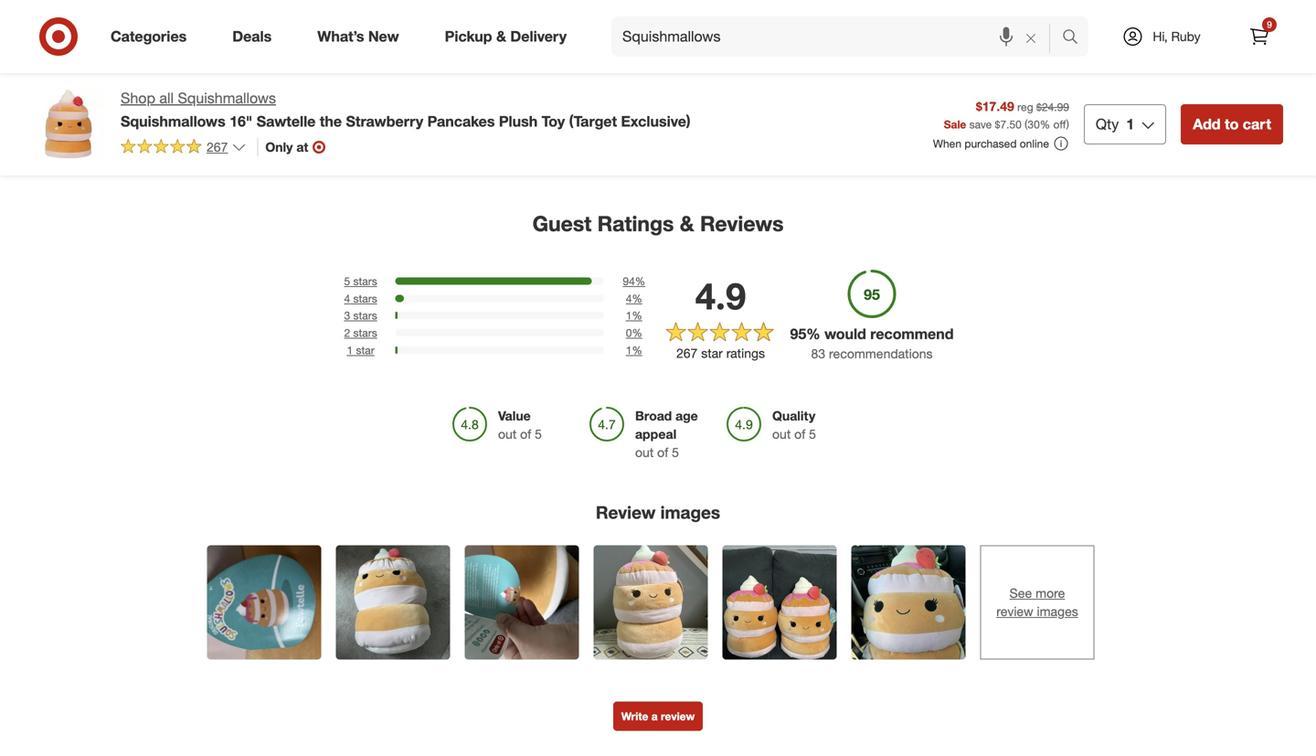 Task type: vqa. For each thing, say whether or not it's contained in the screenshot.
the Reviews
yes



Task type: locate. For each thing, give the bounding box(es) containing it.
cart
[[1243, 115, 1272, 133]]

star left ratings
[[702, 345, 723, 361]]

1 % up the 0 %
[[626, 309, 643, 322]]

qty 1
[[1096, 115, 1135, 133]]

& right the ratings in the top of the page
[[680, 211, 695, 236]]

69"
[[531, 36, 551, 52]]

1 vertical spatial squishmallows
[[121, 112, 226, 130]]

stars down "5 stars"
[[353, 291, 377, 305]]

light
[[44, 36, 72, 52]]

0 horizontal spatial of
[[520, 426, 531, 442]]

sale inside $39.99 reg $79.98 sale
[[658, 22, 680, 36]]

% for 1 star
[[632, 343, 643, 357]]

of inside quality out of 5
[[795, 426, 806, 442]]

star
[[356, 343, 375, 357], [702, 345, 723, 361]]

1 down 2
[[347, 343, 353, 357]]

sponsored down deals link
[[230, 68, 285, 81]]

$39.99 for fao
[[436, 22, 469, 36]]

toy right mommy
[[895, 52, 914, 68]]

plush right pancakes
[[499, 112, 538, 130]]

of for quality
[[795, 426, 806, 442]]

quality
[[773, 408, 816, 424]]

mat
[[515, 52, 537, 68]]

qty
[[1096, 115, 1119, 133]]

267
[[207, 139, 228, 155], [677, 345, 698, 361]]

star down 2 stars
[[356, 343, 375, 357]]

$19.99 inside $13.99 $19.99 sale
[[996, 22, 1028, 36]]

sale inside $17.49 reg $24.99 sale save $ 7.50 ( 30 % off )
[[944, 117, 967, 131]]

1 sponsored from the left
[[44, 68, 98, 81]]

of down quality
[[795, 426, 806, 442]]

star for 1
[[356, 343, 375, 357]]

0 horizontal spatial plush
[[89, 52, 120, 68]]

sponsored up '$17.49'
[[977, 68, 1031, 81]]

of for value
[[520, 426, 531, 442]]

2 sponsored from the left
[[230, 68, 285, 81]]

1 stars from the top
[[353, 274, 377, 288]]

4 up 3 on the top
[[344, 291, 350, 305]]

2 stars from the top
[[353, 291, 377, 305]]

4 right with
[[817, 68, 824, 84]]

write a review button
[[613, 702, 703, 731]]

0 horizontal spatial 267
[[207, 139, 228, 155]]

2
[[344, 326, 350, 340]]

sale inside $13.99 $19.99 sale
[[1032, 22, 1053, 36]]

guest review image 5 of 12, zoom in image
[[723, 546, 837, 660]]

267 inside "link"
[[207, 139, 228, 155]]

2 horizontal spatial $19.99
[[996, 22, 1028, 36]]

reg inside $17.49 reg $24.99 sale save $ 7.50 ( 30 % off )
[[1018, 100, 1034, 114]]

3
[[344, 309, 350, 322]]

% up 83
[[807, 325, 821, 343]]

1 horizontal spatial 4
[[626, 291, 632, 305]]

)
[[1067, 117, 1070, 131]]

0 horizontal spatial review
[[661, 710, 695, 723]]

toy
[[124, 52, 143, 68], [895, 52, 914, 68], [542, 112, 565, 130]]

1 horizontal spatial out
[[635, 444, 654, 460]]

the
[[320, 112, 342, 130]]

1 % down the 0 %
[[626, 343, 643, 357]]

2 horizontal spatial plush
[[855, 36, 887, 52]]

save
[[970, 117, 992, 131]]

reg for $17.49
[[1018, 100, 1034, 114]]

3 sponsored from the left
[[417, 68, 471, 81]]

4 %
[[626, 291, 643, 305]]

0 horizontal spatial images
[[661, 502, 721, 523]]

%
[[1040, 117, 1051, 131], [635, 274, 646, 288], [632, 291, 643, 305], [632, 309, 643, 322], [807, 325, 821, 343], [632, 326, 643, 340], [632, 343, 643, 357]]

images
[[661, 502, 721, 523], [1037, 604, 1079, 620]]

plush inside '$19.99 reg $39.98 sale light autumn sloth stuffed plush toy animal sponsored'
[[89, 52, 120, 68]]

sale
[[99, 22, 120, 36], [472, 22, 493, 36], [658, 22, 680, 36], [1032, 22, 1053, 36], [944, 117, 967, 131]]

0 vertical spatial squishmallows
[[178, 89, 276, 107]]

sponsored down "ruby"
[[1163, 68, 1217, 81]]

1 horizontal spatial images
[[1037, 604, 1079, 620]]

reg inside $39.99 reg $79.98 sale
[[603, 22, 619, 36]]

$39.99 inside $39.99 reg $79.98 sale
[[603, 6, 642, 22]]

1 horizontal spatial of
[[658, 444, 669, 460]]

squishmallows down all
[[121, 112, 226, 130]]

&
[[496, 27, 507, 45], [680, 211, 695, 236]]

1 1 % from the top
[[626, 309, 643, 322]]

2 1 % from the top
[[626, 343, 643, 357]]

2 horizontal spatial of
[[795, 426, 806, 442]]

plush up babies
[[855, 36, 887, 52]]

5 inside quality out of 5
[[809, 426, 816, 442]]

fao
[[417, 36, 441, 52]]

1 vertical spatial 1 %
[[626, 343, 643, 357]]

unicorns
[[790, 52, 841, 68]]

sale inside $39.99 sale fao schwarz giant 69" dance-on piano mat sponsored
[[472, 22, 493, 36]]

of inside value out of 5
[[520, 426, 531, 442]]

images right review
[[661, 502, 721, 523]]

1 horizontal spatial toy
[[542, 112, 565, 130]]

out for value out of 5
[[498, 426, 517, 442]]

0 horizontal spatial star
[[356, 343, 375, 357]]

stars up 4 stars
[[353, 274, 377, 288]]

out down appeal
[[635, 444, 654, 460]]

add to cart button
[[1182, 104, 1284, 144]]

1 horizontal spatial review
[[997, 604, 1034, 620]]

0 horizontal spatial 4
[[344, 291, 350, 305]]

1 horizontal spatial $19.99
[[249, 22, 282, 36]]

1 star
[[347, 343, 375, 357]]

guest review image 3 of 12, zoom in image
[[465, 546, 579, 660]]

% left 'off' on the top right of page
[[1040, 117, 1051, 131]]

toy left (target
[[542, 112, 565, 130]]

at
[[297, 139, 308, 155]]

& up piano
[[496, 27, 507, 45]]

1 % for stars
[[626, 309, 643, 322]]

267 left ratings
[[677, 345, 698, 361]]

reg right categories link
[[230, 22, 246, 36]]

(target
[[569, 112, 617, 130]]

$19.99 left search
[[996, 22, 1028, 36]]

$39.99 for $79.98
[[603, 6, 642, 22]]

plush left sloth
[[89, 52, 120, 68]]

9 link
[[1240, 16, 1280, 57]]

pixiecrush
[[790, 36, 852, 52]]

out inside value out of 5
[[498, 426, 517, 442]]

write
[[622, 710, 649, 723]]

2 horizontal spatial out
[[773, 426, 791, 442]]

(
[[1025, 117, 1028, 131]]

guest review image 1 of 12, zoom in image
[[207, 546, 321, 660]]

$19.99 up the light
[[44, 6, 82, 22]]

0 horizontal spatial stuffed
[[44, 52, 85, 68]]

sponsored down fao
[[417, 68, 471, 81]]

out inside broad age appeal out of 5
[[635, 444, 654, 460]]

animal
[[147, 52, 185, 68]]

% for 5 stars
[[635, 274, 646, 288]]

6 sponsored from the left
[[977, 68, 1031, 81]]

see
[[1010, 585, 1033, 601]]

1 vertical spatial review
[[661, 710, 695, 723]]

0 vertical spatial 267
[[207, 139, 228, 155]]

review right a
[[661, 710, 695, 723]]

1 % for star
[[626, 343, 643, 357]]

reg left '9' "link"
[[1163, 22, 1179, 36]]

stars up 1 star
[[353, 326, 377, 340]]

2 $79.98 from the left
[[1182, 22, 1215, 36]]

1 $79.98 from the left
[[623, 22, 655, 36]]

broad age appeal out of 5
[[635, 408, 698, 460]]

$39.99 sale fao schwarz giant 69" dance-on piano mat sponsored
[[417, 22, 551, 81]]

$19.99 for $13.99
[[996, 22, 1028, 36]]

267 left only
[[207, 139, 228, 155]]

1
[[1127, 115, 1135, 133], [626, 309, 632, 322], [347, 343, 353, 357], [626, 343, 632, 357]]

$19.99 left what's
[[249, 22, 282, 36]]

0 horizontal spatial $39.99
[[436, 22, 469, 36]]

sponsored up exclusive)
[[603, 68, 658, 81]]

0 vertical spatial &
[[496, 27, 507, 45]]

267 for 267
[[207, 139, 228, 155]]

sloth
[[124, 36, 154, 52]]

add to cart
[[1193, 115, 1272, 133]]

reg right 69"
[[603, 22, 619, 36]]

when
[[933, 137, 962, 150]]

0 horizontal spatial $19.99
[[44, 6, 82, 22]]

would
[[825, 325, 867, 343]]

What can we help you find? suggestions appear below search field
[[612, 16, 1067, 57]]

off
[[1054, 117, 1067, 131]]

0 vertical spatial images
[[661, 502, 721, 523]]

autumn
[[76, 36, 120, 52]]

$39.99
[[603, 6, 642, 22], [436, 22, 469, 36]]

1 horizontal spatial $79.98
[[1182, 22, 1215, 36]]

7 sponsored from the left
[[1163, 68, 1217, 81]]

piano
[[479, 52, 511, 68]]

images down more
[[1037, 604, 1079, 620]]

0 horizontal spatial $79.98
[[623, 22, 655, 36]]

4 stars from the top
[[353, 326, 377, 340]]

toy down categories
[[124, 52, 143, 68]]

1 horizontal spatial star
[[702, 345, 723, 361]]

out for quality out of 5
[[773, 426, 791, 442]]

% for 2 stars
[[632, 326, 643, 340]]

4
[[817, 68, 824, 84], [344, 291, 350, 305], [626, 291, 632, 305]]

4 for 4 stars
[[344, 291, 350, 305]]

reg left "$39.98"
[[44, 22, 60, 36]]

1 horizontal spatial stuffed
[[891, 36, 932, 52]]

review
[[596, 502, 656, 523]]

0 horizontal spatial out
[[498, 426, 517, 442]]

0 horizontal spatial toy
[[124, 52, 143, 68]]

out down quality
[[773, 426, 791, 442]]

of
[[520, 426, 531, 442], [795, 426, 806, 442], [658, 444, 669, 460]]

out inside quality out of 5
[[773, 426, 791, 442]]

what's new
[[318, 27, 399, 45]]

stars down 4 stars
[[353, 309, 377, 322]]

1 vertical spatial 267
[[677, 345, 698, 361]]

0 vertical spatial review
[[997, 604, 1034, 620]]

what's
[[318, 27, 364, 45]]

review down see
[[997, 604, 1034, 620]]

9
[[1268, 19, 1273, 30]]

3 stars from the top
[[353, 309, 377, 322]]

out down value
[[498, 426, 517, 442]]

0 horizontal spatial &
[[496, 27, 507, 45]]

of down appeal
[[658, 444, 669, 460]]

% down the 0 %
[[632, 343, 643, 357]]

0 vertical spatial 1 %
[[626, 309, 643, 322]]

1 %
[[626, 309, 643, 322], [626, 343, 643, 357]]

1 horizontal spatial plush
[[499, 112, 538, 130]]

% down the "4 %"
[[632, 326, 643, 340]]

sponsored down the light
[[44, 68, 98, 81]]

sale inside '$19.99 reg $39.98 sale light autumn sloth stuffed plush toy animal sponsored'
[[99, 22, 120, 36]]

review inside see more review images
[[997, 604, 1034, 620]]

only
[[265, 139, 293, 155]]

write a review
[[622, 710, 695, 723]]

pickup & delivery
[[445, 27, 567, 45]]

$39.99 inside $39.99 sale fao schwarz giant 69" dance-on piano mat sponsored
[[436, 22, 469, 36]]

reg up (
[[1018, 100, 1034, 114]]

$19.99
[[44, 6, 82, 22], [249, 22, 282, 36], [996, 22, 1028, 36]]

star for 267
[[702, 345, 723, 361]]

babies
[[828, 68, 867, 84]]

stars
[[353, 274, 377, 288], [353, 291, 377, 305], [353, 309, 377, 322], [353, 326, 377, 340]]

squishmallows
[[178, 89, 276, 107], [121, 112, 226, 130]]

4 stars
[[344, 291, 377, 305]]

hi, ruby
[[1153, 28, 1201, 44]]

4 down '94'
[[626, 291, 632, 305]]

0 %
[[626, 326, 643, 340]]

reviews
[[700, 211, 784, 236]]

% up the 0 %
[[632, 309, 643, 322]]

% inside 95 % would recommend 83 recommendations
[[807, 325, 821, 343]]

sponsored inside '$19.99 reg $39.98 sale light autumn sloth stuffed plush toy animal sponsored'
[[44, 68, 98, 81]]

see more review images button
[[981, 546, 1095, 660]]

sponsored down pixiecrush
[[790, 68, 844, 81]]

95
[[790, 325, 807, 343]]

ratings
[[598, 211, 674, 236]]

1 vertical spatial images
[[1037, 604, 1079, 620]]

plush inside pixiecrush plush stuffed unicorns mommy toy with 4 babies
[[855, 36, 887, 52]]

1 horizontal spatial 267
[[677, 345, 698, 361]]

new
[[368, 27, 399, 45]]

% up the "4 %"
[[635, 274, 646, 288]]

% down 94 %
[[632, 291, 643, 305]]

2 horizontal spatial 4
[[817, 68, 824, 84]]

to
[[1225, 115, 1239, 133]]

1 horizontal spatial $39.99
[[603, 6, 642, 22]]

value out of 5
[[498, 408, 542, 442]]

2 horizontal spatial toy
[[895, 52, 914, 68]]

reg inside '$19.99 reg $39.98 sale light autumn sloth stuffed plush toy animal sponsored'
[[44, 22, 60, 36]]

age
[[676, 408, 698, 424]]

of down value
[[520, 426, 531, 442]]

search button
[[1054, 16, 1098, 60]]

1 horizontal spatial &
[[680, 211, 695, 236]]

squishmallows up 16"
[[178, 89, 276, 107]]



Task type: describe. For each thing, give the bounding box(es) containing it.
more
[[1036, 585, 1066, 601]]

pickup & delivery link
[[429, 16, 590, 57]]

exclusive)
[[621, 112, 691, 130]]

$19.99 for reg
[[249, 22, 282, 36]]

images inside see more review images
[[1037, 604, 1079, 620]]

guest review image 4 of 12, zoom in image
[[594, 546, 708, 660]]

review for write a review
[[661, 710, 695, 723]]

purchased
[[965, 137, 1017, 150]]

deals
[[232, 27, 272, 45]]

sawtelle
[[257, 112, 316, 130]]

recommend
[[871, 325, 954, 343]]

recommendations
[[829, 346, 933, 362]]

guest review image 6 of 12, zoom in image
[[852, 546, 966, 660]]

pancakes
[[428, 112, 495, 130]]

strawberry
[[346, 112, 424, 130]]

$19.99 inside '$19.99 reg $39.98 sale light autumn sloth stuffed plush toy animal sponsored'
[[44, 6, 82, 22]]

4 inside pixiecrush plush stuffed unicorns mommy toy with 4 babies
[[817, 68, 824, 84]]

94 %
[[623, 274, 646, 288]]

267 for 267 star ratings
[[677, 345, 698, 361]]

sale for $39.99
[[658, 22, 680, 36]]

deals link
[[217, 16, 295, 57]]

stuffed inside pixiecrush plush stuffed unicorns mommy toy with 4 babies
[[891, 36, 932, 52]]

% inside $17.49 reg $24.99 sale save $ 7.50 ( 30 % off )
[[1040, 117, 1051, 131]]

1 right qty
[[1127, 115, 1135, 133]]

95 % would recommend 83 recommendations
[[790, 325, 954, 362]]

% for 3 stars
[[632, 309, 643, 322]]

giant
[[497, 36, 528, 52]]

% for 4 stars
[[632, 291, 643, 305]]

4 sponsored from the left
[[603, 68, 658, 81]]

7.50
[[1001, 117, 1022, 131]]

1 vertical spatial &
[[680, 211, 695, 236]]

4.9
[[696, 274, 746, 318]]

mommy
[[845, 52, 891, 68]]

1 down 0
[[626, 343, 632, 357]]

stuffed inside '$19.99 reg $39.98 sale light autumn sloth stuffed plush toy animal sponsored'
[[44, 52, 85, 68]]

plush inside shop all squishmallows squishmallows 16" sawtelle the strawberry pancakes plush toy (target exclusive)
[[499, 112, 538, 130]]

review images
[[596, 502, 721, 523]]

quality out of 5
[[773, 408, 816, 442]]

only at
[[265, 139, 308, 155]]

broad
[[635, 408, 672, 424]]

value
[[498, 408, 531, 424]]

5 inside value out of 5
[[535, 426, 542, 442]]

$17.49
[[976, 98, 1015, 114]]

guest ratings & reviews
[[533, 211, 784, 236]]

$
[[995, 117, 1001, 131]]

stars for 5 stars
[[353, 274, 377, 288]]

image of squishmallows 16" sawtelle the strawberry pancakes plush toy (target exclusive) image
[[33, 88, 106, 161]]

83
[[811, 346, 826, 362]]

4 for 4 %
[[626, 291, 632, 305]]

3 stars
[[344, 309, 377, 322]]

on
[[459, 52, 476, 68]]

stars for 2 stars
[[353, 326, 377, 340]]

toy inside shop all squishmallows squishmallows 16" sawtelle the strawberry pancakes plush toy (target exclusive)
[[542, 112, 565, 130]]

1 up 0
[[626, 309, 632, 322]]

30
[[1028, 117, 1040, 131]]

delivery
[[511, 27, 567, 45]]

shop
[[121, 89, 155, 107]]

267 link
[[121, 138, 246, 159]]

stars for 3 stars
[[353, 309, 377, 322]]

$17.49 reg $24.99 sale save $ 7.50 ( 30 % off )
[[944, 98, 1070, 131]]

see more review images
[[997, 585, 1079, 620]]

dance-
[[417, 52, 459, 68]]

5 inside broad age appeal out of 5
[[672, 444, 679, 460]]

review for see more review images
[[997, 604, 1034, 620]]

ratings
[[727, 345, 765, 361]]

sponsored inside $39.99 sale fao schwarz giant 69" dance-on piano mat sponsored
[[417, 68, 471, 81]]

add
[[1193, 115, 1221, 133]]

schwarz
[[445, 36, 494, 52]]

pickup
[[445, 27, 492, 45]]

reg for $39.99
[[603, 22, 619, 36]]

what's new link
[[302, 16, 422, 57]]

appeal
[[635, 426, 677, 442]]

ruby
[[1172, 28, 1201, 44]]

$39.99 reg $79.98 sale
[[603, 6, 680, 36]]

stars for 4 stars
[[353, 291, 377, 305]]

shop all squishmallows squishmallows 16" sawtelle the strawberry pancakes plush toy (target exclusive)
[[121, 89, 691, 130]]

sale for $17.49
[[944, 117, 967, 131]]

267 star ratings
[[677, 345, 765, 361]]

$43.99
[[790, 6, 828, 22]]

reg for $19.99
[[44, 22, 60, 36]]

online
[[1020, 137, 1050, 150]]

16"
[[230, 112, 253, 130]]

with
[[790, 68, 814, 84]]

5 stars
[[344, 274, 377, 288]]

all
[[159, 89, 174, 107]]

hi,
[[1153, 28, 1168, 44]]

$39.98
[[63, 22, 96, 36]]

$13.99 $19.99 sale
[[977, 6, 1053, 36]]

$79.98 inside $39.99 reg $79.98 sale
[[623, 22, 655, 36]]

sale for $19.99
[[99, 22, 120, 36]]

of inside broad age appeal out of 5
[[658, 444, 669, 460]]

$13.99
[[977, 6, 1015, 22]]

reg $19.99
[[230, 22, 282, 36]]

a
[[652, 710, 658, 723]]

5 sponsored from the left
[[790, 68, 844, 81]]

guest
[[533, 211, 592, 236]]

$24.99
[[1037, 100, 1070, 114]]

guest review image 2 of 12, zoom in image
[[336, 546, 450, 660]]

search
[[1054, 29, 1098, 47]]

toy inside pixiecrush plush stuffed unicorns mommy toy with 4 babies
[[895, 52, 914, 68]]

toy inside '$19.99 reg $39.98 sale light autumn sloth stuffed plush toy animal sponsored'
[[124, 52, 143, 68]]

pixiecrush plush stuffed unicorns mommy toy with 4 babies
[[790, 36, 932, 84]]

0
[[626, 326, 632, 340]]



